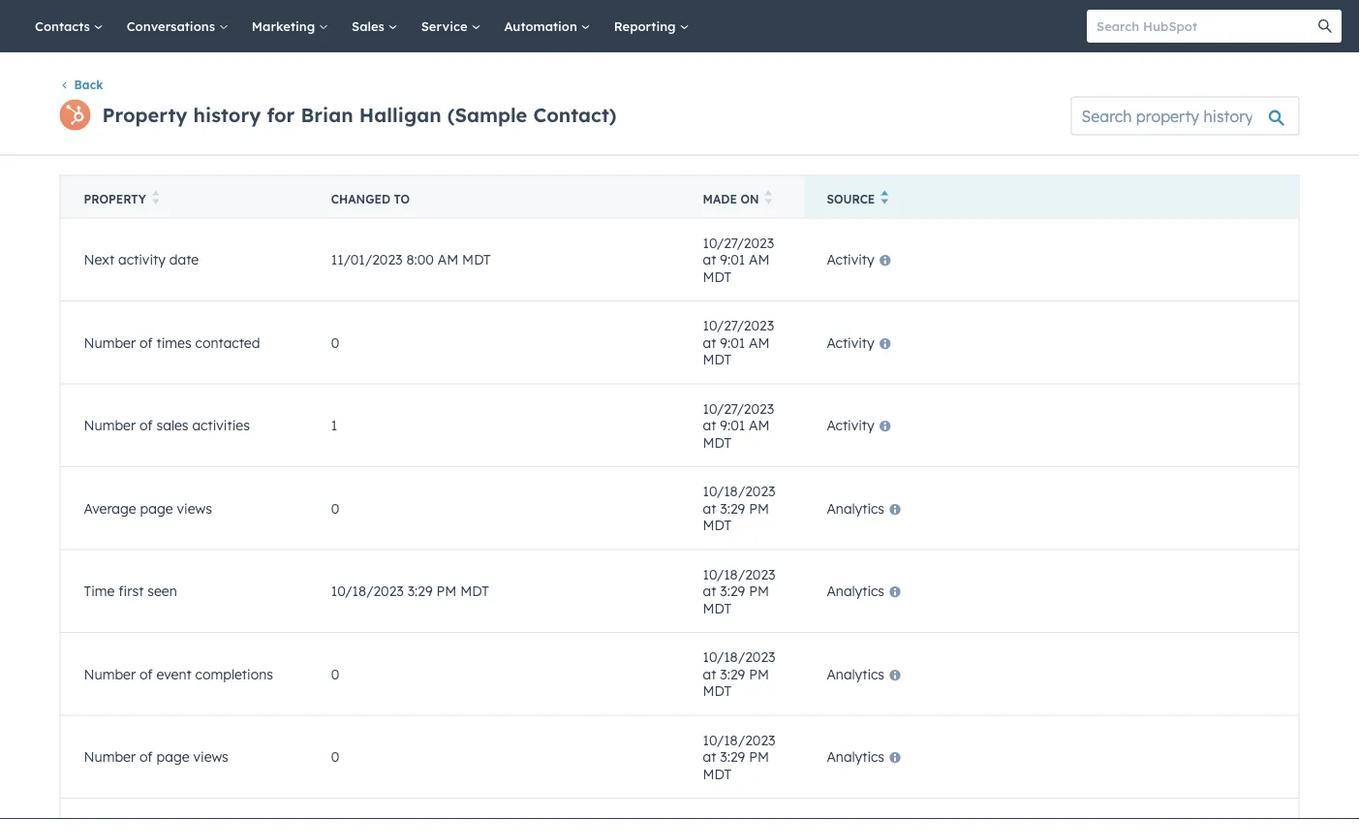 Task type: locate. For each thing, give the bounding box(es) containing it.
property button
[[60, 175, 308, 218]]

1 at from the top
[[703, 251, 717, 268]]

Search HubSpot search field
[[1087, 10, 1325, 43]]

source
[[827, 191, 876, 206]]

search button
[[1309, 10, 1342, 43]]

10/18/2023 at 3:29 pm mdt for number of event completions
[[703, 648, 776, 699]]

10/18/2023 at 3:29 pm mdt for average page views
[[703, 483, 776, 533]]

changed
[[331, 191, 391, 206]]

3:29 for number of page views
[[720, 748, 746, 765]]

made on button
[[680, 175, 804, 218]]

views
[[177, 499, 212, 516], [193, 748, 229, 765]]

analytics for time first seen
[[827, 582, 885, 599]]

of for page
[[140, 748, 153, 765]]

am for 11/01/2023 8:00 am mdt
[[749, 251, 770, 268]]

10/18/2023
[[703, 483, 776, 499], [703, 565, 776, 582], [331, 582, 404, 599], [703, 648, 776, 665], [703, 731, 776, 748]]

2 vertical spatial 10/27/2023
[[703, 400, 775, 417]]

3 at from the top
[[703, 417, 717, 434]]

of left times
[[140, 334, 153, 351]]

activity for 11/01/2023 8:00 am mdt
[[827, 251, 875, 268]]

mdt for number of page views
[[703, 765, 732, 782]]

4 at from the top
[[703, 499, 717, 516]]

conversations link
[[115, 0, 240, 52]]

views right average
[[177, 499, 212, 516]]

10/27/2023
[[703, 234, 775, 251], [703, 317, 775, 334], [703, 400, 775, 417]]

11/01/2023 8:00 am mdt
[[331, 251, 491, 268]]

property inside banner
[[102, 103, 187, 127]]

press to sort. element inside made on button
[[765, 190, 772, 207]]

2 activity from the top
[[827, 334, 875, 351]]

0 for average page views
[[331, 499, 340, 516]]

pm for number of event completions
[[749, 665, 769, 682]]

1 9:01 from the top
[[720, 251, 746, 268]]

4 number from the top
[[84, 748, 136, 765]]

0 vertical spatial views
[[177, 499, 212, 516]]

pm
[[749, 499, 769, 516], [437, 582, 457, 599], [749, 582, 769, 599], [749, 665, 769, 682], [749, 748, 769, 765]]

reporting
[[614, 18, 680, 34]]

1 press to sort. element from the left
[[152, 190, 159, 207]]

activity for 1
[[827, 417, 875, 434]]

made
[[703, 191, 737, 206]]

(sample
[[448, 103, 528, 127]]

2 analytics from the top
[[827, 582, 885, 599]]

of left event
[[140, 665, 153, 682]]

sales
[[157, 417, 189, 434]]

1 vertical spatial 10/27/2023 at 9:01 am mdt
[[703, 317, 775, 368]]

1 vertical spatial 9:01
[[720, 334, 746, 351]]

property inside button
[[84, 191, 146, 206]]

0 vertical spatial page
[[140, 499, 173, 516]]

4 analytics from the top
[[827, 748, 885, 765]]

3:29
[[720, 499, 746, 516], [408, 582, 433, 599], [720, 582, 746, 599], [720, 665, 746, 682], [720, 748, 746, 765]]

2 vertical spatial 10/27/2023 at 9:01 am mdt
[[703, 400, 775, 451]]

1 vertical spatial activity
[[827, 334, 875, 351]]

of for event
[[140, 665, 153, 682]]

0 vertical spatial 10/27/2023 at 9:01 am mdt
[[703, 234, 775, 285]]

at for number of page views
[[703, 748, 717, 765]]

number
[[84, 334, 136, 351], [84, 417, 136, 434], [84, 665, 136, 682], [84, 748, 136, 765]]

number of sales activities
[[84, 417, 250, 434]]

10/27/2023 at 9:01 am mdt for 11/01/2023 8:00 am mdt
[[703, 234, 775, 285]]

at for next activity date
[[703, 251, 717, 268]]

am for 1
[[749, 417, 770, 434]]

10/18/2023 for time first seen
[[703, 565, 776, 582]]

mdt for number of times contacted
[[703, 351, 732, 368]]

1 0 from the top
[[331, 334, 340, 351]]

marketing link
[[240, 0, 340, 52]]

page down event
[[157, 748, 190, 765]]

0 vertical spatial property
[[102, 103, 187, 127]]

of for times
[[140, 334, 153, 351]]

to
[[394, 191, 410, 206]]

0 vertical spatial 9:01
[[720, 251, 746, 268]]

10/27/2023 at 9:01 am mdt
[[703, 234, 775, 285], [703, 317, 775, 368], [703, 400, 775, 451]]

made on
[[703, 191, 759, 206]]

mdt for number of event completions
[[703, 682, 732, 699]]

changed to
[[331, 191, 410, 206]]

10/18/2023 3:29 pm mdt
[[331, 582, 489, 599]]

ascending sort. press to sort descending. image
[[881, 190, 889, 204]]

press to sort. element for made on
[[765, 190, 772, 207]]

service link
[[410, 0, 493, 52]]

2 of from the top
[[140, 417, 153, 434]]

3 0 from the top
[[331, 665, 340, 682]]

3 10/18/2023 at 3:29 pm mdt from the top
[[703, 648, 776, 699]]

2 vertical spatial activity
[[827, 417, 875, 434]]

1 analytics from the top
[[827, 499, 885, 516]]

analytics for number of event completions
[[827, 665, 885, 682]]

at
[[703, 251, 717, 268], [703, 334, 717, 351], [703, 417, 717, 434], [703, 499, 717, 516], [703, 582, 717, 599], [703, 665, 717, 682], [703, 748, 717, 765]]

am for 0
[[749, 334, 770, 351]]

at for number of event completions
[[703, 665, 717, 682]]

5 at from the top
[[703, 582, 717, 599]]

1 10/27/2023 from the top
[[703, 234, 775, 251]]

10/18/2023 at 3:29 pm mdt
[[703, 483, 776, 533], [703, 565, 776, 616], [703, 648, 776, 699], [703, 731, 776, 782]]

at for average page views
[[703, 499, 717, 516]]

2 10/18/2023 at 3:29 pm mdt from the top
[[703, 565, 776, 616]]

property history for brian halligan (sample contact)
[[102, 103, 617, 127]]

0 horizontal spatial press to sort. element
[[152, 190, 159, 207]]

activity
[[118, 251, 166, 268]]

activity
[[827, 251, 875, 268], [827, 334, 875, 351], [827, 417, 875, 434]]

service
[[421, 18, 471, 34]]

0 vertical spatial 10/27/2023
[[703, 234, 775, 251]]

3 activity from the top
[[827, 417, 875, 434]]

0
[[331, 334, 340, 351], [331, 499, 340, 516], [331, 665, 340, 682], [331, 748, 340, 765]]

3 9:01 from the top
[[720, 417, 746, 434]]

analytics
[[827, 499, 885, 516], [827, 582, 885, 599], [827, 665, 885, 682], [827, 748, 885, 765]]

number of times contacted
[[84, 334, 260, 351]]

sales
[[352, 18, 388, 34]]

9:01 for 11/01/2023 8:00 am mdt
[[720, 251, 746, 268]]

3 analytics from the top
[[827, 665, 885, 682]]

4 10/18/2023 at 3:29 pm mdt from the top
[[703, 731, 776, 782]]

10/27/2023 at 9:01 am mdt for 0
[[703, 317, 775, 368]]

1 10/27/2023 at 9:01 am mdt from the top
[[703, 234, 775, 285]]

3 10/27/2023 from the top
[[703, 400, 775, 417]]

am
[[438, 251, 459, 268], [749, 251, 770, 268], [749, 334, 770, 351], [749, 417, 770, 434]]

3:29 for number of event completions
[[720, 665, 746, 682]]

6 at from the top
[[703, 665, 717, 682]]

4 0 from the top
[[331, 748, 340, 765]]

automation
[[504, 18, 581, 34]]

views down the completions
[[193, 748, 229, 765]]

press to sort. element right 'on'
[[765, 190, 772, 207]]

property
[[102, 103, 187, 127], [84, 191, 146, 206]]

contacts
[[35, 18, 94, 34]]

at for number of times contacted
[[703, 334, 717, 351]]

property left press to sort. icon
[[84, 191, 146, 206]]

of
[[140, 334, 153, 351], [140, 417, 153, 434], [140, 665, 153, 682], [140, 748, 153, 765]]

3 of from the top
[[140, 665, 153, 682]]

10/18/2023 at 3:29 pm mdt for time first seen
[[703, 565, 776, 616]]

1 vertical spatial property
[[84, 191, 146, 206]]

at for time first seen
[[703, 582, 717, 599]]

press to sort. image
[[152, 190, 159, 204]]

2 9:01 from the top
[[720, 334, 746, 351]]

press to sort. element inside property button
[[152, 190, 159, 207]]

1 number from the top
[[84, 334, 136, 351]]

number for number of event completions
[[84, 665, 136, 682]]

completions
[[195, 665, 273, 682]]

1 10/18/2023 at 3:29 pm mdt from the top
[[703, 483, 776, 533]]

1 horizontal spatial press to sort. element
[[765, 190, 772, 207]]

2 10/27/2023 from the top
[[703, 317, 775, 334]]

9:01 for 0
[[720, 334, 746, 351]]

contacts link
[[23, 0, 115, 52]]

activities
[[192, 417, 250, 434]]

1 vertical spatial 10/27/2023
[[703, 317, 775, 334]]

page right average
[[140, 499, 173, 516]]

2 at from the top
[[703, 334, 717, 351]]

press to sort. element up activity
[[152, 190, 159, 207]]

0 for number of page views
[[331, 748, 340, 765]]

back
[[74, 77, 103, 92]]

2 0 from the top
[[331, 499, 340, 516]]

3 10/27/2023 at 9:01 am mdt from the top
[[703, 400, 775, 451]]

analytics for average page views
[[827, 499, 885, 516]]

3 number from the top
[[84, 665, 136, 682]]

page
[[140, 499, 173, 516], [157, 748, 190, 765]]

next
[[84, 251, 114, 268]]

7 at from the top
[[703, 748, 717, 765]]

0 vertical spatial activity
[[827, 251, 875, 268]]

1 of from the top
[[140, 334, 153, 351]]

9:01
[[720, 251, 746, 268], [720, 334, 746, 351], [720, 417, 746, 434]]

property for property
[[84, 191, 146, 206]]

marketing
[[252, 18, 319, 34]]

property down the back
[[102, 103, 187, 127]]

2 number from the top
[[84, 417, 136, 434]]

9:01 for 1
[[720, 417, 746, 434]]

event
[[157, 665, 192, 682]]

10/18/2023 for average page views
[[703, 483, 776, 499]]

2 10/27/2023 at 9:01 am mdt from the top
[[703, 317, 775, 368]]

mdt for average page views
[[703, 516, 732, 533]]

2 press to sort. element from the left
[[765, 190, 772, 207]]

1 vertical spatial page
[[157, 748, 190, 765]]

2 vertical spatial 9:01
[[720, 417, 746, 434]]

press to sort. element
[[152, 190, 159, 207], [765, 190, 772, 207]]

at for number of sales activities
[[703, 417, 717, 434]]

4 of from the top
[[140, 748, 153, 765]]

0 for number of times contacted
[[331, 334, 340, 351]]

of down number of event completions
[[140, 748, 153, 765]]

1 activity from the top
[[827, 251, 875, 268]]

mdt
[[462, 251, 491, 268], [703, 268, 732, 285], [703, 351, 732, 368], [703, 434, 732, 451], [703, 516, 732, 533], [461, 582, 489, 599], [703, 599, 732, 616], [703, 682, 732, 699], [703, 765, 732, 782]]

automation link
[[493, 0, 603, 52]]

3:29 for average page views
[[720, 499, 746, 516]]

of left sales
[[140, 417, 153, 434]]

number for number of page views
[[84, 748, 136, 765]]

pm for number of page views
[[749, 748, 769, 765]]

on
[[741, 191, 759, 206]]

time first seen
[[84, 582, 177, 599]]



Task type: describe. For each thing, give the bounding box(es) containing it.
for
[[267, 103, 295, 127]]

back link
[[60, 77, 103, 92]]

number of page views
[[84, 748, 229, 765]]

mdt for next activity date
[[703, 268, 732, 285]]

search image
[[1319, 19, 1333, 33]]

10/27/2023 for 0
[[703, 317, 775, 334]]

press to sort. element for property
[[152, 190, 159, 207]]

times
[[157, 334, 192, 351]]

first
[[119, 582, 144, 599]]

sales link
[[340, 0, 410, 52]]

history
[[193, 103, 261, 127]]

ascending sort. press to sort descending. element
[[881, 190, 889, 207]]

10/18/2023 for number of page views
[[703, 731, 776, 748]]

pm for time first seen
[[749, 582, 769, 599]]

seen
[[148, 582, 177, 599]]

10/18/2023 for number of event completions
[[703, 648, 776, 665]]

halligan
[[359, 103, 442, 127]]

reporting link
[[603, 0, 701, 52]]

10/27/2023 for 1
[[703, 400, 775, 417]]

press to sort. image
[[765, 190, 772, 204]]

source button
[[804, 175, 1300, 218]]

Search property history search field
[[1071, 96, 1300, 135]]

8:00
[[406, 251, 434, 268]]

date
[[169, 251, 199, 268]]

0 for number of event completions
[[331, 665, 340, 682]]

1 vertical spatial views
[[193, 748, 229, 765]]

next activity date
[[84, 251, 199, 268]]

time
[[84, 582, 115, 599]]

contacted
[[195, 334, 260, 351]]

property for property history for brian halligan (sample contact)
[[102, 103, 187, 127]]

number of event completions
[[84, 665, 273, 682]]

mdt for number of sales activities
[[703, 434, 732, 451]]

mdt for time first seen
[[703, 599, 732, 616]]

conversations
[[127, 18, 219, 34]]

3:29 for time first seen
[[720, 582, 746, 599]]

10/27/2023 at 9:01 am mdt for 1
[[703, 400, 775, 451]]

average page views
[[84, 499, 212, 516]]

average
[[84, 499, 136, 516]]

of for sales
[[140, 417, 153, 434]]

1
[[331, 417, 337, 434]]

number for number of sales activities
[[84, 417, 136, 434]]

10/18/2023 at 3:29 pm mdt for number of page views
[[703, 731, 776, 782]]

activity for 0
[[827, 334, 875, 351]]

contact)
[[533, 103, 617, 127]]

analytics for number of page views
[[827, 748, 885, 765]]

10/27/2023 for 11/01/2023 8:00 am mdt
[[703, 234, 775, 251]]

number for number of times contacted
[[84, 334, 136, 351]]

11/01/2023
[[331, 251, 403, 268]]

pm for average page views
[[749, 499, 769, 516]]

property history for brian halligan (sample contact) banner
[[60, 90, 1300, 135]]

brian
[[301, 103, 353, 127]]



Task type: vqa. For each thing, say whether or not it's contained in the screenshot.
Upgrade
no



